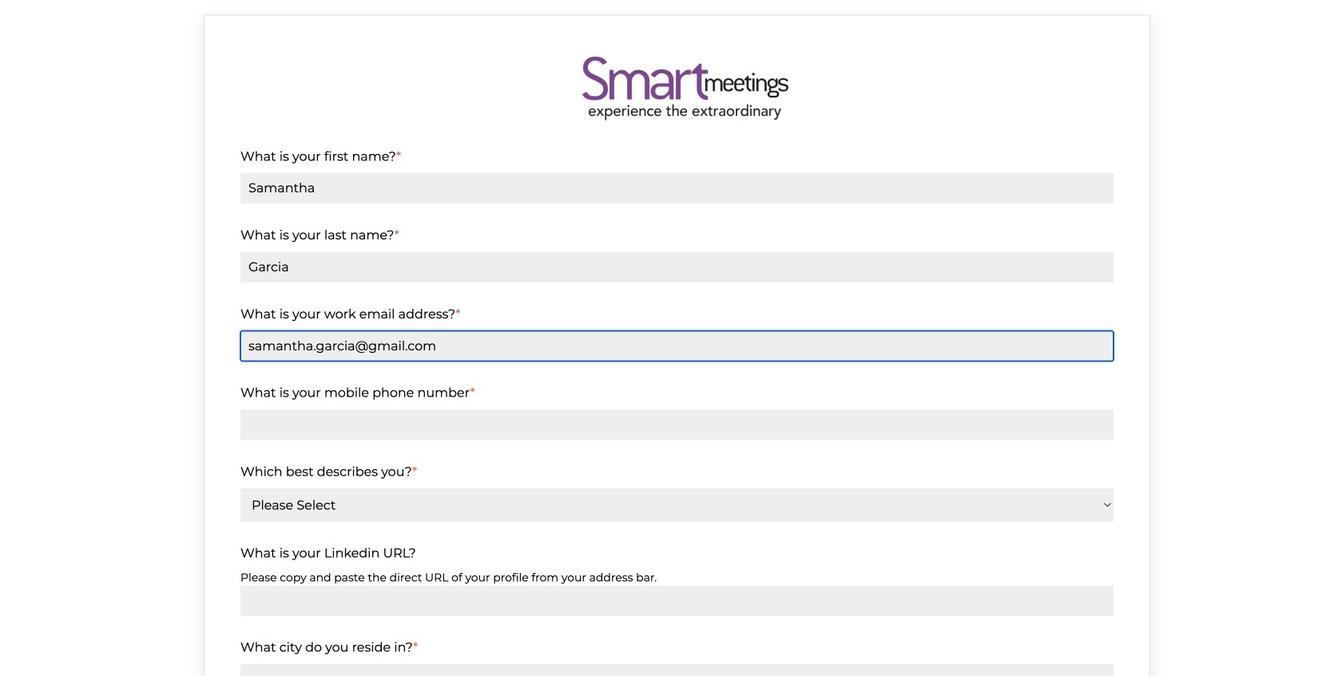Task type: describe. For each thing, give the bounding box(es) containing it.
sm-logo 2024 (1) image
[[557, 52, 797, 125]]



Task type: vqa. For each thing, say whether or not it's contained in the screenshot.
SM Events Logo 2024
no



Task type: locate. For each thing, give the bounding box(es) containing it.
None text field
[[241, 173, 1114, 204], [241, 252, 1114, 283], [241, 173, 1114, 204], [241, 252, 1114, 283]]

None email field
[[241, 331, 1114, 362]]

None text field
[[241, 410, 1114, 441], [241, 586, 1114, 617], [241, 665, 1114, 677], [241, 410, 1114, 441], [241, 586, 1114, 617], [241, 665, 1114, 677]]



